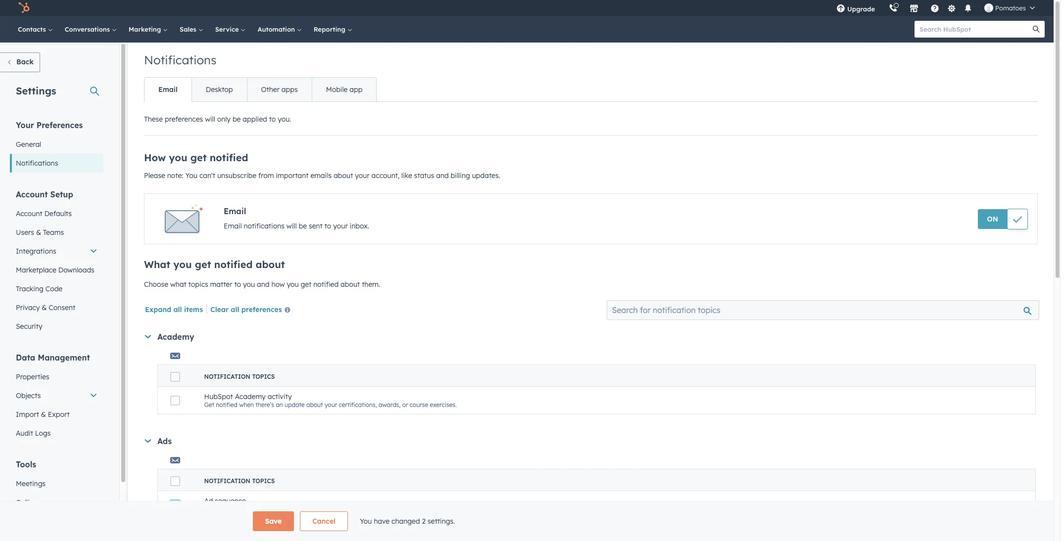 Task type: locate. For each thing, give the bounding box(es) containing it.
integrations
[[16, 247, 56, 256]]

you.
[[278, 115, 291, 124]]

to right matter at the bottom
[[234, 280, 241, 289]]

1 all from the left
[[173, 305, 182, 314]]

only
[[217, 115, 231, 124]]

notification up hubspot
[[204, 373, 250, 381]]

caret image left ads
[[145, 440, 151, 443]]

0 vertical spatial be
[[233, 115, 241, 124]]

1 vertical spatial get
[[204, 506, 214, 513]]

0 horizontal spatial notifications
[[16, 159, 58, 168]]

about right the emails
[[334, 171, 353, 180]]

account for account defaults
[[16, 209, 42, 218]]

exercises.
[[430, 401, 457, 409]]

like
[[401, 171, 412, 180]]

be left sent
[[299, 222, 307, 231]]

when inside hubspot academy activity get notified when there's an update about your certifications, awards, or course exercises.
[[239, 401, 254, 409]]

1 vertical spatial and
[[257, 280, 270, 289]]

tools element
[[10, 459, 103, 542]]

0 horizontal spatial and
[[257, 280, 270, 289]]

1 when from the top
[[239, 401, 254, 409]]

notification
[[204, 373, 250, 381], [204, 478, 250, 485]]

account
[[16, 190, 48, 199], [16, 209, 42, 218]]

when
[[239, 401, 254, 409], [239, 506, 254, 513]]

conversations
[[65, 25, 112, 33]]

& right privacy
[[42, 303, 47, 312]]

general
[[16, 140, 41, 149]]

criteria
[[460, 506, 479, 513]]

please
[[144, 171, 165, 180]]

notification topics
[[204, 373, 275, 381], [204, 478, 275, 485]]

notifications down sales
[[144, 52, 217, 67]]

expand all items
[[145, 305, 203, 314]]

1 vertical spatial account
[[16, 209, 42, 218]]

academy left activity on the left bottom of the page
[[235, 393, 266, 401]]

your preferences element
[[10, 120, 103, 173]]

notifications
[[144, 52, 217, 67], [16, 159, 58, 168]]

1 horizontal spatial sequence
[[279, 506, 305, 513]]

get up can't
[[190, 151, 207, 164]]

caret image down expand on the bottom left
[[145, 335, 151, 339]]

when left 'ad'
[[239, 506, 254, 513]]

settings
[[16, 85, 56, 97]]

inbox.
[[350, 222, 369, 231]]

1 vertical spatial get
[[195, 258, 211, 271]]

notifications inside your preferences element
[[16, 159, 58, 168]]

and left billing
[[436, 171, 449, 180]]

1 notification from the top
[[204, 373, 250, 381]]

notification up the ad
[[204, 478, 250, 485]]

your left account,
[[355, 171, 370, 180]]

app
[[350, 85, 363, 94]]

you right how
[[287, 280, 299, 289]]

0 horizontal spatial sequence
[[215, 497, 246, 506]]

choose what topics matter to you and how you get notified about them.
[[144, 280, 380, 289]]

0 vertical spatial email
[[158, 85, 178, 94]]

0 horizontal spatial be
[[233, 115, 241, 124]]

account inside account defaults "link"
[[16, 209, 42, 218]]

your left certifications,
[[325, 401, 337, 409]]

1 vertical spatial caret image
[[145, 440, 151, 443]]

notification topics up the ad
[[204, 478, 275, 485]]

users & teams
[[16, 228, 64, 237]]

1 account from the top
[[16, 190, 48, 199]]

save button
[[253, 512, 294, 532]]

clear
[[210, 305, 229, 314]]

updates.
[[472, 171, 500, 180]]

all for clear
[[231, 305, 239, 314]]

1 vertical spatial you
[[360, 517, 372, 526]]

2 all from the left
[[231, 305, 239, 314]]

import
[[16, 410, 39, 419]]

topics for ads
[[252, 478, 275, 485]]

you left set
[[481, 506, 491, 513]]

teams
[[43, 228, 64, 237]]

get right how
[[301, 280, 312, 289]]

to right sent
[[325, 222, 331, 231]]

your
[[16, 120, 34, 130]]

0 vertical spatial preferences
[[165, 115, 203, 124]]

2 caret image from the top
[[145, 440, 151, 443]]

1 horizontal spatial preferences
[[241, 305, 282, 314]]

topics
[[188, 280, 208, 289], [252, 373, 275, 381], [252, 478, 275, 485]]

0 horizontal spatial academy
[[157, 332, 194, 342]]

automation
[[258, 25, 297, 33]]

when left "there's"
[[239, 401, 254, 409]]

you left have
[[360, 517, 372, 526]]

billing
[[451, 171, 470, 180]]

preferences down the choose what topics matter to you and how you get notified about them.
[[241, 305, 282, 314]]

1 vertical spatial or
[[392, 506, 397, 513]]

& for consent
[[42, 303, 47, 312]]

1 caret image from the top
[[145, 335, 151, 339]]

1 vertical spatial notification topics
[[204, 478, 275, 485]]

marketing link
[[123, 16, 174, 43]]

calling
[[16, 498, 38, 507]]

settings link
[[945, 3, 958, 13]]

can't
[[199, 171, 215, 180]]

help button
[[927, 0, 944, 16]]

you up clear all preferences
[[243, 280, 255, 289]]

caret image for academy
[[145, 335, 151, 339]]

upgrade
[[847, 5, 875, 13]]

ads
[[157, 437, 172, 446]]

calling icon image
[[889, 4, 898, 13]]

security
[[16, 322, 42, 331]]

back link
[[0, 52, 40, 72]]

0 vertical spatial and
[[436, 171, 449, 180]]

preferences right the these
[[165, 115, 203, 124]]

email left notifications
[[224, 222, 242, 231]]

other
[[261, 85, 280, 94]]

topics up activity on the left bottom of the page
[[252, 373, 275, 381]]

notified for how you get notified
[[210, 151, 248, 164]]

1 horizontal spatial academy
[[235, 393, 266, 401]]

you left can't
[[185, 171, 197, 180]]

1 vertical spatial notifications
[[16, 159, 58, 168]]

academy down expand all items
[[157, 332, 194, 342]]

topics right what
[[188, 280, 208, 289]]

1 horizontal spatial or
[[402, 401, 408, 409]]

contacts
[[18, 25, 48, 33]]

to
[[269, 115, 276, 124], [325, 222, 331, 231], [234, 280, 241, 289]]

notified
[[210, 151, 248, 164], [214, 258, 253, 271], [313, 280, 339, 289], [216, 401, 238, 409], [216, 506, 238, 513]]

meetings
[[16, 480, 46, 489]]

0 vertical spatial academy
[[157, 332, 194, 342]]

caret image
[[145, 335, 151, 339], [145, 440, 151, 443]]

1 vertical spatial topics
[[252, 373, 275, 381]]

1 vertical spatial preferences
[[241, 305, 282, 314]]

data management
[[16, 353, 90, 363]]

1 vertical spatial notification
[[204, 478, 250, 485]]

2 get from the top
[[204, 506, 214, 513]]

ads button
[[144, 437, 1036, 446]]

0 vertical spatial notifications
[[144, 52, 217, 67]]

privacy & consent link
[[10, 298, 103, 317]]

2 notification from the top
[[204, 478, 250, 485]]

sent
[[309, 222, 323, 231]]

all inside clear all preferences button
[[231, 305, 239, 314]]

2 vertical spatial &
[[41, 410, 46, 419]]

menu item
[[882, 0, 884, 16]]

2 vertical spatial get
[[301, 280, 312, 289]]

mobile
[[326, 85, 348, 94]]

1 horizontal spatial will
[[287, 222, 297, 231]]

notified right the ad
[[216, 506, 238, 513]]

0 horizontal spatial will
[[205, 115, 215, 124]]

pomatoes button
[[979, 0, 1041, 16]]

sequence right the ad
[[215, 497, 246, 506]]

properties link
[[10, 368, 103, 387]]

navigation
[[144, 77, 377, 102]]

about right update
[[306, 401, 323, 409]]

email button
[[145, 78, 191, 101]]

will left sent
[[287, 222, 297, 231]]

there's
[[256, 401, 274, 409]]

get for notifications
[[190, 151, 207, 164]]

1 vertical spatial academy
[[235, 393, 266, 401]]

notified inside hubspot academy activity get notified when there's an update about your certifications, awards, or course exercises.
[[216, 401, 238, 409]]

1 vertical spatial to
[[325, 222, 331, 231]]

1 vertical spatial email
[[224, 206, 246, 216]]

sequence
[[215, 497, 246, 506], [279, 506, 305, 513]]

2 vertical spatial to
[[234, 280, 241, 289]]

0 vertical spatial when
[[239, 401, 254, 409]]

applied
[[243, 115, 267, 124]]

caret image inside ads dropdown button
[[145, 440, 151, 443]]

email up the these
[[158, 85, 178, 94]]

menu
[[830, 0, 1042, 16]]

notified left "there's"
[[216, 401, 238, 409]]

you have changed 2 settings.
[[360, 517, 455, 526]]

be right only
[[233, 115, 241, 124]]

update
[[285, 401, 305, 409]]

marketplaces button
[[904, 0, 925, 16]]

your
[[355, 171, 370, 180], [333, 222, 348, 231], [325, 401, 337, 409], [256, 506, 268, 513]]

notifications down general
[[16, 159, 58, 168]]

&
[[36, 228, 41, 237], [42, 303, 47, 312], [41, 410, 46, 419]]

1 vertical spatial &
[[42, 303, 47, 312]]

all right clear
[[231, 305, 239, 314]]

data management element
[[10, 352, 103, 443]]

0 vertical spatial &
[[36, 228, 41, 237]]

1 horizontal spatial be
[[299, 222, 307, 231]]

general link
[[10, 135, 103, 154]]

1 vertical spatial will
[[287, 222, 297, 231]]

back
[[16, 57, 34, 66]]

your inside hubspot academy activity get notified when there's an update about your certifications, awards, or course exercises.
[[325, 401, 337, 409]]

1 vertical spatial when
[[239, 506, 254, 513]]

and
[[436, 171, 449, 180], [257, 280, 270, 289]]

settings image
[[947, 4, 956, 13]]

0 vertical spatial get
[[204, 401, 214, 409]]

account up account defaults
[[16, 190, 48, 199]]

you up what
[[173, 258, 192, 271]]

desktop
[[206, 85, 233, 94]]

2 when from the top
[[239, 506, 254, 513]]

marketing
[[129, 25, 163, 33]]

0 vertical spatial will
[[205, 115, 215, 124]]

or right started
[[392, 506, 397, 513]]

caret image inside academy dropdown button
[[145, 335, 151, 339]]

about left them.
[[341, 280, 360, 289]]

0 vertical spatial or
[[402, 401, 408, 409]]

notified inside ad sequence get notified when your ad sequence ads are automatically started or paused based on the criteria you set up.
[[216, 506, 238, 513]]

hubspot
[[204, 393, 233, 401]]

notified up unsubscribe
[[210, 151, 248, 164]]

save
[[265, 517, 282, 526]]

note:
[[167, 171, 183, 180]]

0 horizontal spatial preferences
[[165, 115, 203, 124]]

to left you.
[[269, 115, 276, 124]]

2 account from the top
[[16, 209, 42, 218]]

0 vertical spatial notification topics
[[204, 373, 275, 381]]

0 vertical spatial to
[[269, 115, 276, 124]]

based
[[421, 506, 439, 513]]

1 horizontal spatial and
[[436, 171, 449, 180]]

notification topics up hubspot
[[204, 373, 275, 381]]

2
[[422, 517, 426, 526]]

these
[[144, 115, 163, 124]]

& inside data management element
[[41, 410, 46, 419]]

1 vertical spatial be
[[299, 222, 307, 231]]

notified up matter at the bottom
[[214, 258, 253, 271]]

1 horizontal spatial all
[[231, 305, 239, 314]]

& left export at the bottom of page
[[41, 410, 46, 419]]

caret image for ads
[[145, 440, 151, 443]]

will for be
[[287, 222, 297, 231]]

sequence right 'ad'
[[279, 506, 305, 513]]

matter
[[210, 280, 232, 289]]

or left the course
[[402, 401, 408, 409]]

0 vertical spatial get
[[190, 151, 207, 164]]

0 vertical spatial notification
[[204, 373, 250, 381]]

marketplaces image
[[910, 4, 919, 13]]

how
[[271, 280, 285, 289]]

2 horizontal spatial to
[[325, 222, 331, 231]]

will left only
[[205, 115, 215, 124]]

audit logs link
[[10, 424, 103, 443]]

0 vertical spatial account
[[16, 190, 48, 199]]

& right users
[[36, 228, 41, 237]]

1 horizontal spatial notifications
[[144, 52, 217, 67]]

2 notification topics from the top
[[204, 478, 275, 485]]

privacy
[[16, 303, 40, 312]]

1 horizontal spatial to
[[269, 115, 276, 124]]

email up notifications
[[224, 206, 246, 216]]

hubspot image
[[18, 2, 30, 14]]

or
[[402, 401, 408, 409], [392, 506, 397, 513]]

get up matter at the bottom
[[195, 258, 211, 271]]

topics up 'ad'
[[252, 478, 275, 485]]

and left how
[[257, 280, 270, 289]]

what you get notified about
[[144, 258, 285, 271]]

you up "note:" at the top of the page
[[169, 151, 187, 164]]

0 vertical spatial caret image
[[145, 335, 151, 339]]

all
[[173, 305, 182, 314], [231, 305, 239, 314]]

defaults
[[44, 209, 72, 218]]

choose
[[144, 280, 168, 289]]

0 vertical spatial you
[[185, 171, 197, 180]]

1 get from the top
[[204, 401, 214, 409]]

clear all preferences button
[[210, 305, 294, 317]]

started
[[370, 506, 390, 513]]

account up users
[[16, 209, 42, 218]]

notified for ad sequence get notified when your ad sequence ads are automatically started or paused based on the criteria you set up.
[[216, 506, 238, 513]]

privacy & consent
[[16, 303, 75, 312]]

about up how
[[256, 258, 285, 271]]

0 horizontal spatial to
[[234, 280, 241, 289]]

2 vertical spatial topics
[[252, 478, 275, 485]]

your preferences
[[16, 120, 83, 130]]

1 notification topics from the top
[[204, 373, 275, 381]]

0 horizontal spatial all
[[173, 305, 182, 314]]

will for only
[[205, 115, 215, 124]]

your left 'ad'
[[256, 506, 268, 513]]

0 horizontal spatial or
[[392, 506, 397, 513]]

all left items
[[173, 305, 182, 314]]

email inside button
[[158, 85, 178, 94]]



Task type: describe. For each thing, give the bounding box(es) containing it.
clear all preferences
[[210, 305, 282, 314]]

notifications link
[[10, 154, 103, 173]]

navigation containing email
[[144, 77, 377, 102]]

tyler black image
[[985, 3, 993, 12]]

search button
[[1028, 21, 1045, 38]]

import & export link
[[10, 405, 103, 424]]

logs
[[35, 429, 51, 438]]

objects
[[16, 392, 41, 400]]

paused
[[399, 506, 420, 513]]

apps
[[282, 85, 298, 94]]

tracking code link
[[10, 280, 103, 298]]

menu containing pomatoes
[[830, 0, 1042, 16]]

or inside hubspot academy activity get notified when there's an update about your certifications, awards, or course exercises.
[[402, 401, 408, 409]]

calling link
[[10, 494, 103, 512]]

your left inbox. at the top of the page
[[333, 222, 348, 231]]

meetings link
[[10, 475, 103, 494]]

users & teams link
[[10, 223, 103, 242]]

you inside ad sequence get notified when your ad sequence ads are automatically started or paused based on the criteria you set up.
[[481, 506, 491, 513]]

reporting
[[314, 25, 347, 33]]

service
[[215, 25, 241, 33]]

& for teams
[[36, 228, 41, 237]]

course
[[410, 401, 428, 409]]

your inside ad sequence get notified when your ad sequence ads are automatically started or paused based on the criteria you set up.
[[256, 506, 268, 513]]

automatically
[[330, 506, 368, 513]]

marketplace downloads link
[[10, 261, 103, 280]]

when inside ad sequence get notified when your ad sequence ads are automatically started or paused based on the criteria you set up.
[[239, 506, 254, 513]]

notification for academy
[[204, 373, 250, 381]]

expand
[[145, 305, 171, 314]]

Search for notification topics search field
[[607, 300, 1040, 320]]

marketplace
[[16, 266, 56, 275]]

0 horizontal spatial you
[[185, 171, 197, 180]]

Search HubSpot search field
[[915, 21, 1036, 38]]

emails
[[311, 171, 332, 180]]

account for account setup
[[16, 190, 48, 199]]

ads
[[307, 506, 317, 513]]

other apps
[[261, 85, 298, 94]]

all for expand
[[173, 305, 182, 314]]

pomatoes
[[995, 4, 1026, 12]]

notification for ads
[[204, 478, 250, 485]]

integrations button
[[10, 242, 103, 261]]

service link
[[209, 16, 252, 43]]

setup
[[50, 190, 73, 199]]

desktop button
[[191, 78, 247, 101]]

get inside hubspot academy activity get notified when there's an update about your certifications, awards, or course exercises.
[[204, 401, 214, 409]]

items
[[184, 305, 203, 314]]

these preferences will only be applied to you.
[[144, 115, 291, 124]]

sales link
[[174, 16, 209, 43]]

preferences inside button
[[241, 305, 282, 314]]

notified for what you get notified about
[[214, 258, 253, 271]]

account setup element
[[10, 189, 103, 336]]

account defaults
[[16, 209, 72, 218]]

are
[[319, 506, 328, 513]]

what
[[170, 280, 186, 289]]

get for how you get notified
[[195, 258, 211, 271]]

1 horizontal spatial you
[[360, 517, 372, 526]]

get inside ad sequence get notified when your ad sequence ads are automatically started or paused based on the criteria you set up.
[[204, 506, 214, 513]]

academy inside hubspot academy activity get notified when there's an update about your certifications, awards, or course exercises.
[[235, 393, 266, 401]]

academy button
[[144, 332, 1036, 342]]

cancel
[[312, 517, 336, 526]]

preferences
[[36, 120, 83, 130]]

management
[[38, 353, 90, 363]]

consent
[[49, 303, 75, 312]]

audit
[[16, 429, 33, 438]]

reporting link
[[308, 16, 358, 43]]

how
[[144, 151, 166, 164]]

2 vertical spatial email
[[224, 222, 242, 231]]

upgrade image
[[837, 4, 845, 13]]

unsubscribe
[[217, 171, 256, 180]]

code
[[45, 285, 62, 294]]

& for export
[[41, 410, 46, 419]]

users
[[16, 228, 34, 237]]

about inside hubspot academy activity get notified when there's an update about your certifications, awards, or course exercises.
[[306, 401, 323, 409]]

account defaults link
[[10, 204, 103, 223]]

tracking code
[[16, 285, 62, 294]]

notifications
[[244, 222, 285, 231]]

account,
[[372, 171, 400, 180]]

the
[[449, 506, 458, 513]]

contacts link
[[12, 16, 59, 43]]

up.
[[503, 506, 512, 513]]

settings.
[[428, 517, 455, 526]]

other apps button
[[247, 78, 312, 101]]

automation link
[[252, 16, 308, 43]]

an
[[276, 401, 283, 409]]

notification topics for ads
[[204, 478, 275, 485]]

them.
[[362, 280, 380, 289]]

ad
[[270, 506, 277, 513]]

0 vertical spatial topics
[[188, 280, 208, 289]]

import & export
[[16, 410, 70, 419]]

topics for academy
[[252, 373, 275, 381]]

on
[[987, 215, 998, 224]]

notified left them.
[[313, 280, 339, 289]]

calling icon button
[[885, 1, 902, 14]]

changed
[[392, 517, 420, 526]]

help image
[[931, 4, 940, 13]]

status
[[414, 171, 434, 180]]

tools
[[16, 460, 36, 470]]

audit logs
[[16, 429, 51, 438]]

awards,
[[379, 401, 401, 409]]

search image
[[1033, 26, 1040, 33]]

notification topics for academy
[[204, 373, 275, 381]]

or inside ad sequence get notified when your ad sequence ads are automatically started or paused based on the criteria you set up.
[[392, 506, 397, 513]]

please note: you can't unsubscribe from important emails about your account, like status and billing updates.
[[144, 171, 500, 180]]

marketplace downloads
[[16, 266, 94, 275]]

notifications image
[[964, 4, 973, 13]]



Task type: vqa. For each thing, say whether or not it's contained in the screenshot.
Notification topics
yes



